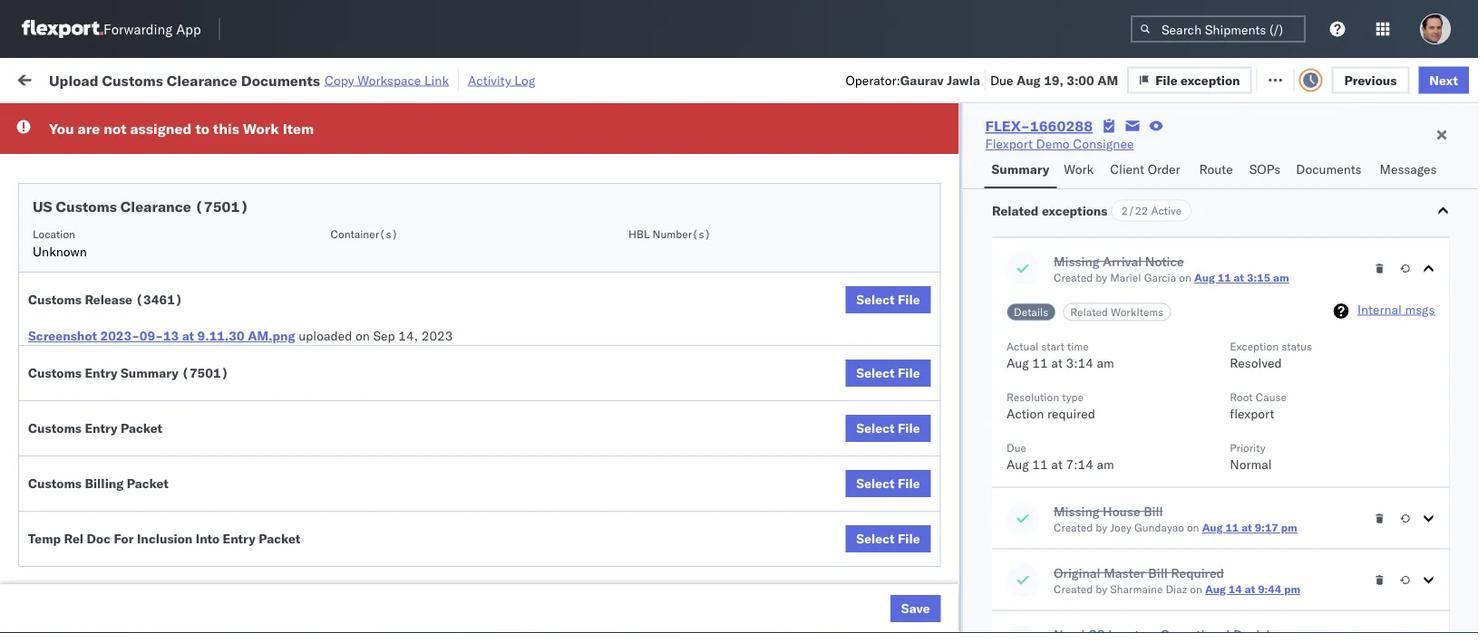 Task type: describe. For each thing, give the bounding box(es) containing it.
pickup for confirm pickup from los angeles, ca button at the bottom of page
[[91, 491, 130, 507]]

4 5, from the top
[[405, 341, 416, 357]]

operator:
[[845, 72, 900, 88]]

packet for customs billing packet
[[127, 476, 169, 492]]

flex-1660288
[[985, 117, 1093, 135]]

2 schedule from the top
[[42, 212, 95, 228]]

customs up the location
[[56, 198, 117, 216]]

entry for summary
[[85, 365, 117, 381]]

schedule pickup from los angeles, ca link for third schedule pickup from los angeles, ca button from the bottom
[[42, 331, 258, 367]]

flex- left 7:14
[[1001, 461, 1040, 477]]

work inside import work 'button'
[[197, 70, 229, 86]]

flex- down related exceptions
[[1001, 222, 1040, 238]]

24,
[[404, 541, 424, 557]]

est, for 7:00
[[346, 501, 373, 517]]

name
[[705, 148, 734, 162]]

schedule pickup from los angeles, ca link for second schedule pickup from los angeles, ca button
[[42, 251, 258, 287]]

screenshot
[[28, 328, 97, 344]]

select file for customs release (3461)
[[856, 292, 920, 308]]

status
[[98, 112, 130, 126]]

unknown
[[33, 244, 87, 260]]

upload customs clearance documents
[[42, 371, 199, 405]]

1 schedule pickup from los angeles, ca button from the top
[[42, 211, 258, 249]]

fcl for second schedule pickup from los angeles, ca button
[[595, 262, 618, 277]]

for
[[173, 112, 188, 126]]

9:00
[[292, 541, 320, 557]]

flex- up id
[[985, 117, 1030, 135]]

msdu7304509
[[1117, 580, 1209, 596]]

2 lhuu7894563, uetu5238478 from the top
[[1117, 461, 1302, 476]]

4 schedule pickup from los angeles, ca button from the top
[[42, 410, 258, 448]]

3 5, from the top
[[405, 262, 416, 277]]

4 1846748 from the top
[[1040, 301, 1095, 317]]

client for client name
[[673, 148, 702, 162]]

customs up status
[[102, 71, 163, 89]]

7 schedule from the top
[[42, 460, 95, 476]]

previous button
[[1332, 66, 1409, 94]]

on right link
[[451, 70, 466, 86]]

3 ceau7522281, hlxu6269489, hlxu8034992 from the top
[[1117, 261, 1398, 277]]

forwarding app
[[103, 20, 201, 38]]

clearance for upload customs clearance documents
[[140, 371, 199, 387]]

2 lhuu7894563, from the top
[[1117, 461, 1211, 476]]

root
[[1229, 391, 1252, 404]]

7:14
[[1065, 457, 1093, 472]]

work
[[52, 66, 99, 91]]

aug 11 at 9:17 pm button
[[1202, 521, 1297, 535]]

(7501) for customs entry summary (7501)
[[182, 365, 229, 381]]

documents button
[[1289, 153, 1372, 189]]

at left risk
[[368, 70, 379, 86]]

2 1889466 from the top
[[1040, 461, 1095, 477]]

9 resize handle column header from the left
[[1431, 141, 1453, 634]]

flex-1893174
[[1001, 581, 1095, 597]]

3 uetu5238478 from the top
[[1214, 501, 1302, 516]]

schedule delivery appointment button for flex-1846748
[[42, 300, 223, 320]]

schedule delivery appointment for flex-1889466
[[42, 460, 223, 476]]

2 vertical spatial packet
[[259, 531, 300, 547]]

client name button
[[664, 144, 763, 162]]

2 2:59 from the top
[[292, 222, 320, 238]]

confirm pickup from los angeles, ca
[[42, 491, 237, 525]]

3 2:59 am edt, nov 5, 2022 from the top
[[292, 262, 451, 277]]

hlxu6269489, for schedule pickup from los angeles, ca link related to third schedule pickup from los angeles, ca button from the bottom
[[1214, 341, 1306, 357]]

1 appointment from the top
[[149, 181, 223, 197]]

screenshot 2023-09-13 at 9.11.30 am.png uploaded on sep 14, 2023
[[28, 328, 453, 344]]

1 schedule from the top
[[42, 181, 95, 197]]

3:00
[[1067, 72, 1094, 88]]

you are not assigned to this work item
[[49, 120, 314, 138]]

2022 for confirm delivery button
[[427, 541, 458, 557]]

187 on track
[[424, 70, 498, 86]]

los for confirm pickup from los angeles, ca button at the bottom of page
[[164, 491, 184, 507]]

flex-1889466 for confirm pickup from los angeles, ca
[[1001, 501, 1095, 517]]

release
[[85, 292, 132, 308]]

customs entry packet
[[28, 421, 162, 437]]

schedule pickup from los angeles, ca for schedule pickup from los angeles, ca link related to third schedule pickup from los angeles, ca button from the bottom
[[42, 331, 244, 365]]

0 vertical spatial 2023
[[421, 328, 453, 344]]

11 inside missing house bill created by joey gundayao on aug 11 at 9:17 pm
[[1225, 521, 1238, 535]]

delivery inside button
[[91, 540, 138, 556]]

test123456 for third schedule pickup from los angeles, ca button from the bottom
[[1235, 341, 1311, 357]]

aug inside actual start time aug 11 at 3:14 am
[[1006, 355, 1028, 371]]

import
[[153, 70, 194, 86]]

from up (3461)
[[141, 252, 168, 267]]

item
[[283, 120, 314, 138]]

flex- down due aug 11 at 7:14 am
[[1001, 501, 1040, 517]]

2 ceau7522281, hlxu6269489, hlxu8034992 from the top
[[1117, 221, 1398, 237]]

angeles, for confirm pickup from los angeles, ca link
[[187, 491, 237, 507]]

2022 for third schedule pickup from los angeles, ca button from the bottom
[[420, 341, 451, 357]]

pickup for third schedule pickup from los angeles, ca button from the bottom
[[99, 331, 138, 347]]

blocked,
[[222, 112, 267, 126]]

flex- up "flex-1893174"
[[1001, 541, 1040, 557]]

8 schedule from the top
[[42, 571, 95, 587]]

3 lhuu7894563, uetu5238478 from the top
[[1117, 501, 1302, 516]]

actual
[[1006, 340, 1038, 354]]

1846748 for 3rd schedule delivery appointment link from the bottom of the page
[[1040, 182, 1095, 198]]

location
[[33, 227, 75, 241]]

10 resize handle column header from the left
[[1445, 141, 1467, 634]]

workitem
[[20, 148, 67, 162]]

pm inside original master bill required created by sharmaine diaz on aug 14 at 9:44 pm
[[1284, 583, 1300, 597]]

2 ca from the top
[[42, 270, 59, 286]]

1 lhuu7894563, from the top
[[1117, 421, 1211, 437]]

edt, for 3rd schedule delivery appointment button from the bottom
[[347, 182, 375, 198]]

est, for 2:59
[[347, 581, 374, 597]]

filtered by:
[[18, 111, 83, 127]]

documents for upload customs clearance documents
[[42, 389, 107, 405]]

on inside missing arrival notice created by mariel garcia on aug 11 at 3:15 am
[[1179, 271, 1191, 285]]

3 ceau7522281, from the top
[[1117, 261, 1210, 277]]

at inside missing arrival notice created by mariel garcia on aug 11 at 3:15 am
[[1233, 271, 1244, 285]]

14
[[1228, 583, 1242, 597]]

packet for customs entry packet
[[121, 421, 162, 437]]

5 ceau7522281, from the top
[[1117, 341, 1210, 357]]

3:15
[[1246, 271, 1270, 285]]

2 abcdefg78456546 from the top
[[1235, 461, 1357, 477]]

action inside resolution type action required
[[1006, 406, 1043, 422]]

(3461)
[[136, 292, 183, 308]]

nov for "upload customs clearance documents" link
[[377, 381, 401, 397]]

clearance for upload customs clearance documents copy workspace link
[[167, 71, 237, 89]]

resolved
[[1229, 355, 1281, 371]]

bill for master
[[1148, 565, 1167, 581]]

priority normal
[[1229, 442, 1271, 472]]

root cause flexport
[[1229, 391, 1286, 422]]

6 ca from the top
[[42, 589, 59, 605]]

1889466 for confirm delivery
[[1040, 541, 1095, 557]]

customs up customs billing packet
[[28, 421, 82, 437]]

3 lhuu7894563, from the top
[[1117, 501, 1211, 516]]

test123456 for upload customs clearance documents button at bottom
[[1235, 381, 1311, 397]]

abcdefg78456546 for confirm pickup from los angeles, ca
[[1235, 501, 1357, 517]]

customs up screenshot
[[28, 292, 82, 308]]

status
[[1281, 340, 1312, 354]]

3 resize handle column header from the left
[[524, 141, 546, 634]]

aug left the 19,
[[1017, 72, 1041, 88]]

into
[[196, 531, 220, 547]]

message
[[243, 70, 294, 86]]

select file button for customs release (3461)
[[845, 287, 931, 314]]

ocean fcl for schedule pickup from los angeles, ca link related to third schedule pickup from los angeles, ca button from the bottom
[[555, 341, 618, 357]]

4 lhuu7894563, from the top
[[1117, 540, 1211, 556]]

hlxu8034992 for schedule pickup from los angeles, ca link related to third schedule pickup from los angeles, ca button from the bottom
[[1310, 341, 1398, 357]]

batch action
[[1377, 70, 1456, 86]]

schedule delivery appointment for flex-1846748
[[42, 301, 223, 316]]

missing house bill created by joey gundayao on aug 11 at 9:17 pm
[[1053, 504, 1297, 535]]

workitems
[[1110, 306, 1163, 319]]

2 2:59 am edt, nov 5, 2022 from the top
[[292, 222, 451, 238]]

at right 13
[[182, 328, 194, 344]]

4 ca from the top
[[42, 429, 59, 445]]

maeu9736123
[[1235, 581, 1327, 597]]

by:
[[66, 111, 83, 127]]

2 vertical spatial entry
[[223, 531, 255, 547]]

2 edt, from the top
[[347, 222, 375, 238]]

us customs clearance (7501)
[[33, 198, 249, 216]]

hlxu6269489, for second schedule pickup from los angeles, ca button's schedule pickup from los angeles, ca link
[[1214, 261, 1306, 277]]

my
[[18, 66, 47, 91]]

flex- down actual
[[1001, 381, 1040, 397]]

upload for upload customs clearance documents copy workspace link
[[49, 71, 98, 89]]

4 flex-1846748 from the top
[[1001, 301, 1095, 317]]

forwarding
[[103, 20, 173, 38]]

flex- down resolution at the bottom
[[1001, 421, 1040, 437]]

4 schedule from the top
[[42, 301, 95, 316]]

ocean fcl for schedule pickup from los angeles, ca link associated with 1st schedule pickup from los angeles, ca button from the bottom
[[555, 581, 618, 597]]

abcdefg78456546 for schedule pickup from los angeles, ca
[[1235, 421, 1357, 437]]

2 flex-1846748 from the top
[[1001, 222, 1095, 238]]

customs release (3461)
[[28, 292, 183, 308]]

msgs
[[1405, 301, 1434, 317]]

2/22 active
[[1121, 204, 1181, 218]]

9:00 am est, dec 24, 2022
[[292, 541, 458, 557]]

confirm delivery button
[[42, 539, 138, 559]]

schedule pickup from los angeles, ca for fourth schedule pickup from los angeles, ca button's schedule pickup from los angeles, ca link
[[42, 411, 244, 445]]

2 uetu5238478 from the top
[[1214, 461, 1302, 476]]

fcl for third schedule pickup from los angeles, ca button from the bottom
[[595, 341, 618, 357]]

2 hlxu6269489, from the top
[[1214, 221, 1306, 237]]

1 schedule delivery appointment from the top
[[42, 181, 223, 197]]

internal
[[1357, 301, 1401, 317]]

mbl/mawb numbers
[[1235, 148, 1346, 162]]

messages button
[[1372, 153, 1446, 189]]

resize handle column header for flex id
[[1086, 141, 1108, 634]]

5 schedule from the top
[[42, 331, 95, 347]]

link
[[424, 72, 449, 88]]

at inside original master bill required created by sharmaine diaz on aug 14 at 9:44 pm
[[1244, 583, 1255, 597]]

original
[[1053, 565, 1100, 581]]

1 lhuu7894563, uetu5238478 from the top
[[1117, 421, 1302, 437]]

clearance for us customs clearance (7501)
[[120, 198, 191, 216]]

1 schedule delivery appointment button from the top
[[42, 180, 223, 200]]

3 flex-1846748 from the top
[[1001, 262, 1095, 277]]

work button
[[1057, 153, 1103, 189]]

time
[[1067, 340, 1088, 354]]

gundayao
[[1134, 521, 1184, 535]]

1 5, from the top
[[405, 182, 416, 198]]

customs left billing
[[28, 476, 82, 492]]

from down upload customs clearance documents button at bottom
[[141, 411, 168, 427]]

aug inside original master bill required created by sharmaine diaz on aug 14 at 9:44 pm
[[1205, 583, 1225, 597]]

sops
[[1249, 161, 1280, 177]]

3 ca from the top
[[42, 350, 59, 365]]

0 horizontal spatial flexport
[[673, 581, 720, 597]]

19,
[[1044, 72, 1063, 88]]

los for fourth schedule pickup from los angeles, ca button
[[171, 411, 191, 427]]

0 horizontal spatial flexport demo consignee
[[673, 581, 821, 597]]

pickup for fourth schedule pickup from los angeles, ca button
[[99, 411, 138, 427]]

11 inside due aug 11 at 7:14 am
[[1032, 457, 1048, 472]]

resize handle column header for mode
[[642, 141, 664, 634]]

customs down screenshot
[[28, 365, 82, 381]]

am inside actual start time aug 11 at 3:14 am
[[1096, 355, 1114, 371]]

dec for 23,
[[376, 501, 400, 517]]

upload customs clearance documents copy workspace link
[[49, 71, 449, 89]]

hlxu6269489, for "upload customs clearance documents" link
[[1214, 381, 1306, 397]]

flex- up actual
[[1001, 301, 1040, 317]]

priority
[[1229, 442, 1265, 455]]

4 ceau7522281, hlxu6269489, hlxu8034992 from the top
[[1117, 301, 1398, 317]]

14,
[[398, 328, 418, 344]]

save button
[[890, 596, 941, 623]]

angeles, for schedule pickup from los angeles, ca link for 5th schedule pickup from los angeles, ca button from the bottom of the page
[[195, 212, 244, 228]]

no
[[425, 112, 440, 126]]

type
[[1062, 391, 1083, 404]]

2 1846748 from the top
[[1040, 222, 1095, 238]]

4 2:59 am edt, nov 5, 2022 from the top
[[292, 341, 451, 357]]

1 ceau7522281, hlxu6269489, hlxu8034992 from the top
[[1117, 181, 1398, 197]]

2 ceau7522281, from the top
[[1117, 221, 1210, 237]]

client for client order
[[1110, 161, 1144, 177]]

3:14
[[1065, 355, 1093, 371]]

flex- up details on the right
[[1001, 262, 1040, 277]]

1889466 for schedule pickup from los angeles, ca
[[1040, 421, 1095, 437]]

schedule delivery appointment link for flex-1889466
[[42, 459, 223, 477]]

0 vertical spatial flexport demo consignee
[[985, 136, 1134, 152]]

hbl number(s)
[[628, 227, 711, 241]]

2:00
[[292, 381, 320, 397]]

exceptions
[[1041, 203, 1107, 219]]

batch action button
[[1349, 65, 1468, 92]]

2 flex-1889466 from the top
[[1001, 461, 1095, 477]]

mode button
[[546, 144, 646, 162]]

7:00
[[292, 501, 320, 517]]

from right "2023-"
[[141, 331, 168, 347]]

not
[[104, 120, 126, 138]]

test123456 for second schedule pickup from los angeles, ca button
[[1235, 262, 1311, 277]]

2:59 for second schedule pickup from los angeles, ca button
[[292, 262, 320, 277]]

3 schedule pickup from los angeles, ca button from the top
[[42, 331, 258, 369]]

filtered
[[18, 111, 62, 127]]

mariel
[[1110, 271, 1141, 285]]

2 test123456 from the top
[[1235, 222, 1311, 238]]

file for customs billing packet
[[898, 476, 920, 492]]

resize handle column header for client name
[[760, 141, 782, 634]]

am inside due aug 11 at 7:14 am
[[1096, 457, 1114, 472]]

1 uetu5238478 from the top
[[1214, 421, 1302, 437]]

2022 for upload customs clearance documents button at bottom
[[419, 381, 450, 397]]

nov for second schedule pickup from los angeles, ca button's schedule pickup from los angeles, ca link
[[378, 262, 402, 277]]

schedule pickup from los angeles, ca for schedule pickup from los angeles, ca link associated with 1st schedule pickup from los angeles, ca button from the bottom
[[42, 571, 244, 605]]

flex- left original
[[1001, 581, 1040, 597]]

select for customs entry summary (7501)
[[856, 365, 895, 381]]

select for customs billing packet
[[856, 476, 895, 492]]

aug inside missing arrival notice created by mariel garcia on aug 11 at 3:15 am
[[1194, 271, 1214, 285]]

container numbers button
[[1108, 137, 1208, 170]]

flexport
[[1229, 406, 1274, 422]]

1 fcl from the top
[[595, 182, 618, 198]]

1 flex-1846748 from the top
[[1001, 182, 1095, 198]]



Task type: vqa. For each thing, say whether or not it's contained in the screenshot.
2nd Schedule Delivery Appointment BUTTON
yes



Task type: locate. For each thing, give the bounding box(es) containing it.
appointment for flex-1846748
[[149, 301, 223, 316]]

0 vertical spatial schedule delivery appointment link
[[42, 180, 223, 198]]

resize handle column header for workitem
[[259, 141, 281, 634]]

1 vertical spatial demo
[[724, 581, 757, 597]]

edt, for second schedule pickup from los angeles, ca button
[[347, 262, 375, 277]]

doc
[[87, 531, 111, 547]]

entry down "2023-"
[[85, 365, 117, 381]]

6 hlxu8034992 from the top
[[1310, 381, 1398, 397]]

2:59 down the 9:00
[[292, 581, 320, 597]]

1 confirm from the top
[[42, 491, 88, 507]]

by for arrival
[[1095, 271, 1107, 285]]

demo down 1660288
[[1036, 136, 1070, 152]]

created inside missing house bill created by joey gundayao on aug 11 at 9:17 pm
[[1053, 521, 1092, 535]]

2 vertical spatial work
[[1064, 161, 1094, 177]]

(7501)
[[195, 198, 249, 216], [182, 365, 229, 381]]

5 schedule pickup from los angeles, ca link from the top
[[42, 570, 258, 606]]

related up 'time'
[[1070, 306, 1107, 319]]

1 vertical spatial bill
[[1148, 565, 1167, 581]]

select file button for customs entry packet
[[845, 415, 931, 442]]

3 schedule from the top
[[42, 252, 95, 267]]

0 vertical spatial schedule delivery appointment
[[42, 181, 223, 197]]

documents for upload customs clearance documents copy workspace link
[[241, 71, 320, 89]]

1846748 right actual
[[1040, 341, 1095, 357]]

los for third schedule pickup from los angeles, ca button from the bottom
[[171, 331, 191, 347]]

1889466 up due aug 11 at 7:14 am
[[1040, 421, 1095, 437]]

by inside missing house bill created by joey gundayao on aug 11 at 9:17 pm
[[1095, 521, 1107, 535]]

hlxu8034992 left msgs
[[1310, 301, 1398, 317]]

flexport demo consignee link
[[985, 135, 1134, 153]]

1 vertical spatial am
[[1096, 355, 1114, 371]]

2 schedule delivery appointment button from the top
[[42, 300, 223, 320]]

garcia
[[1144, 271, 1176, 285]]

schedule delivery appointment
[[42, 181, 223, 197], [42, 301, 223, 316], [42, 460, 223, 476]]

0 vertical spatial appointment
[[149, 181, 223, 197]]

0 vertical spatial by
[[1095, 271, 1107, 285]]

5, right the container(s)
[[405, 222, 416, 238]]

by inside missing arrival notice created by mariel garcia on aug 11 at 3:15 am
[[1095, 271, 1107, 285]]

am inside missing arrival notice created by mariel garcia on aug 11 at 3:15 am
[[1273, 271, 1289, 285]]

schedule down customs entry packet
[[42, 460, 95, 476]]

lhuu7894563, uetu5238478 up priority
[[1117, 421, 1302, 437]]

mbl/mawb
[[1235, 148, 1298, 162]]

select for customs release (3461)
[[856, 292, 895, 308]]

activity log button
[[468, 69, 535, 91]]

client left name on the top of page
[[673, 148, 702, 162]]

normal
[[1229, 457, 1271, 472]]

rel
[[64, 531, 84, 547]]

file for customs entry summary (7501)
[[898, 365, 920, 381]]

0 horizontal spatial related
[[992, 203, 1038, 219]]

gaurav
[[900, 72, 944, 88]]

upload customs clearance documents link
[[42, 370, 258, 407]]

1 horizontal spatial numbers
[[1301, 148, 1346, 162]]

by left "mariel"
[[1095, 271, 1107, 285]]

temp
[[28, 531, 61, 547]]

los inside confirm pickup from los angeles, ca
[[164, 491, 184, 507]]

1 vertical spatial flexport demo consignee
[[673, 581, 821, 597]]

0 vertical spatial bill
[[1143, 504, 1162, 520]]

schedule pickup from los angeles, ca link for fourth schedule pickup from los angeles, ca button
[[42, 410, 258, 447]]

778 at risk
[[341, 70, 403, 86]]

0 horizontal spatial documents
[[42, 389, 107, 405]]

1 missing from the top
[[1053, 253, 1099, 269]]

3 2:59 from the top
[[292, 262, 320, 277]]

ca down temp
[[42, 589, 59, 605]]

los for 5th schedule pickup from los angeles, ca button from the bottom of the page
[[171, 212, 191, 228]]

0 vertical spatial dec
[[376, 501, 400, 517]]

documents right sops "button"
[[1296, 161, 1362, 177]]

bosch ocean test
[[673, 182, 776, 198], [791, 182, 894, 198], [673, 222, 776, 238], [673, 262, 776, 277], [791, 262, 894, 277], [791, 301, 894, 317], [673, 341, 776, 357], [791, 341, 894, 357], [673, 381, 776, 397], [791, 381, 894, 397], [791, 421, 894, 437], [791, 461, 894, 477], [673, 501, 776, 517], [791, 501, 894, 517], [791, 541, 894, 557]]

at down start
[[1051, 355, 1062, 371]]

ocean fcl for second schedule pickup from los angeles, ca button's schedule pickup from los angeles, ca link
[[555, 262, 618, 277]]

1 horizontal spatial summary
[[992, 161, 1049, 177]]

1 created from the top
[[1053, 271, 1092, 285]]

created down original
[[1053, 583, 1092, 597]]

file for temp rel doc for inclusion into entry packet
[[898, 531, 920, 547]]

on inside original master bill required created by sharmaine diaz on aug 14 at 9:44 pm
[[1190, 583, 1202, 597]]

1 vertical spatial packet
[[127, 476, 169, 492]]

1846748
[[1040, 182, 1095, 198], [1040, 222, 1095, 238], [1040, 262, 1095, 277], [1040, 301, 1095, 317], [1040, 341, 1095, 357], [1040, 381, 1095, 397]]

required
[[1047, 406, 1095, 422]]

1846748 up exceptions
[[1040, 182, 1095, 198]]

est, left jan
[[347, 581, 374, 597]]

schedule pickup from los angeles, ca link for 5th schedule pickup from los angeles, ca button from the bottom of the page
[[42, 211, 258, 247]]

bill up gundayao
[[1143, 504, 1162, 520]]

2 vertical spatial am
[[1096, 457, 1114, 472]]

2 vertical spatial schedule delivery appointment button
[[42, 459, 223, 479]]

workitem button
[[11, 144, 263, 162]]

3 schedule delivery appointment link from the top
[[42, 459, 223, 477]]

0 vertical spatial flexport
[[985, 136, 1033, 152]]

1 by from the top
[[1095, 271, 1107, 285]]

consignee button
[[782, 144, 945, 162]]

1 horizontal spatial action
[[1416, 70, 1456, 86]]

0 vertical spatial summary
[[992, 161, 1049, 177]]

4 ceau7522281, from the top
[[1117, 301, 1210, 317]]

2:59 up uploaded
[[292, 262, 320, 277]]

5 select from the top
[[856, 531, 895, 547]]

related inside button
[[1070, 306, 1107, 319]]

9:17
[[1254, 521, 1278, 535]]

log
[[514, 72, 535, 88]]

in
[[270, 112, 280, 126]]

client
[[673, 148, 702, 162], [1110, 161, 1144, 177]]

flex- up related exceptions
[[1001, 182, 1040, 198]]

1889466
[[1040, 421, 1095, 437], [1040, 461, 1095, 477], [1040, 501, 1095, 517], [1040, 541, 1095, 557]]

6 flex-1846748 from the top
[[1001, 381, 1095, 397]]

work right this
[[243, 120, 279, 138]]

schedule delivery appointment link up "2023-"
[[42, 300, 223, 318]]

2:59 up 2:00
[[292, 341, 320, 357]]

on right gundayao
[[1186, 521, 1199, 535]]

1 vertical spatial upload
[[42, 371, 83, 387]]

3 by from the top
[[1095, 583, 1107, 597]]

1 horizontal spatial flexport demo consignee
[[985, 136, 1134, 152]]

upload inside the upload customs clearance documents
[[42, 371, 83, 387]]

select file for temp rel doc for inclusion into entry packet
[[856, 531, 920, 547]]

consignee inside button
[[791, 148, 843, 162]]

3 schedule delivery appointment from the top
[[42, 460, 223, 476]]

lhuu7894563, uetu5238478 up required at bottom right
[[1117, 540, 1302, 556]]

1 horizontal spatial flexport
[[985, 136, 1033, 152]]

1 vertical spatial clearance
[[120, 198, 191, 216]]

clearance inside the upload customs clearance documents
[[140, 371, 199, 387]]

est,
[[347, 381, 374, 397], [346, 501, 373, 517], [347, 541, 374, 557], [347, 581, 374, 597]]

1846748 down exceptions
[[1040, 222, 1095, 238]]

by left joey
[[1095, 521, 1107, 535]]

documents up customs entry packet
[[42, 389, 107, 405]]

flex-1846748 button
[[972, 177, 1099, 203], [972, 177, 1099, 203], [972, 217, 1099, 243], [972, 217, 1099, 243], [972, 257, 1099, 282], [972, 257, 1099, 282], [972, 297, 1099, 322], [972, 297, 1099, 322], [972, 337, 1099, 362], [972, 337, 1099, 362], [972, 377, 1099, 402], [972, 377, 1099, 402]]

schedule down the location
[[42, 252, 95, 267]]

uetu5238478 up priority
[[1214, 421, 1302, 437]]

aug down actual
[[1006, 355, 1028, 371]]

flex
[[972, 148, 992, 162]]

fcl for upload customs clearance documents button at bottom
[[595, 381, 618, 397]]

hlxu8034992 up internal
[[1310, 261, 1398, 277]]

0 vertical spatial packet
[[121, 421, 162, 437]]

hlxu6269489, down 3:15
[[1214, 301, 1306, 317]]

resize handle column header
[[259, 141, 281, 634], [461, 141, 482, 634], [524, 141, 546, 634], [642, 141, 664, 634], [760, 141, 782, 634], [941, 141, 963, 634], [1086, 141, 1108, 634], [1204, 141, 1226, 634], [1431, 141, 1453, 634], [1445, 141, 1467, 634]]

resolution
[[1006, 391, 1059, 404]]

6 ceau7522281, hlxu6269489, hlxu8034992 from the top
[[1117, 381, 1398, 397]]

4 flex-1889466 from the top
[[1001, 541, 1095, 557]]

4 fcl from the top
[[595, 381, 618, 397]]

am
[[1097, 72, 1118, 88], [323, 182, 344, 198], [323, 222, 344, 238], [323, 262, 344, 277], [323, 341, 344, 357], [323, 381, 344, 397], [323, 541, 344, 557], [323, 581, 344, 597]]

ceau7522281,
[[1117, 181, 1210, 197], [1117, 221, 1210, 237], [1117, 261, 1210, 277], [1117, 301, 1210, 317], [1117, 341, 1210, 357], [1117, 381, 1210, 397]]

1 vertical spatial documents
[[1296, 161, 1362, 177]]

dec left 24,
[[377, 541, 401, 557]]

missing for missing house bill
[[1053, 504, 1099, 520]]

11 left 3:15
[[1217, 271, 1231, 285]]

flexport. image
[[22, 20, 103, 38]]

2 horizontal spatial work
[[1064, 161, 1094, 177]]

details button
[[1006, 303, 1055, 321]]

by inside original master bill required created by sharmaine diaz on aug 14 at 9:44 pm
[[1095, 583, 1107, 597]]

appointment for flex-1889466
[[149, 460, 223, 476]]

select file for customs billing packet
[[856, 476, 920, 492]]

flex-1889466 up due aug 11 at 7:14 am
[[1001, 421, 1095, 437]]

6 schedule from the top
[[42, 411, 95, 427]]

missing for missing arrival notice
[[1053, 253, 1099, 269]]

bosch
[[673, 182, 709, 198], [791, 182, 827, 198], [673, 222, 709, 238], [673, 262, 709, 277], [791, 262, 827, 277], [791, 301, 827, 317], [673, 341, 709, 357], [791, 341, 827, 357], [673, 381, 709, 397], [791, 381, 827, 397], [791, 421, 827, 437], [791, 461, 827, 477], [673, 501, 709, 517], [791, 501, 827, 517], [791, 541, 827, 557]]

packet right billing
[[127, 476, 169, 492]]

angeles, for second schedule pickup from los angeles, ca button's schedule pickup from los angeles, ca link
[[195, 252, 244, 267]]

1 vertical spatial schedule delivery appointment
[[42, 301, 223, 316]]

action inside button
[[1416, 70, 1456, 86]]

2 fcl from the top
[[595, 262, 618, 277]]

5 schedule pickup from los angeles, ca button from the top
[[42, 570, 258, 608]]

0 vertical spatial clearance
[[167, 71, 237, 89]]

2 vertical spatial clearance
[[140, 371, 199, 387]]

nov
[[378, 182, 402, 198], [378, 222, 402, 238], [378, 262, 402, 277], [378, 341, 402, 357], [377, 381, 401, 397]]

created inside missing arrival notice created by mariel garcia on aug 11 at 3:15 am
[[1053, 271, 1092, 285]]

test
[[752, 182, 776, 198], [870, 182, 894, 198], [752, 222, 776, 238], [752, 262, 776, 277], [870, 262, 894, 277], [870, 301, 894, 317], [752, 341, 776, 357], [870, 341, 894, 357], [752, 381, 776, 397], [870, 381, 894, 397], [870, 421, 894, 437], [870, 461, 894, 477], [752, 501, 776, 517], [870, 501, 894, 517], [870, 541, 894, 557], [847, 581, 871, 597]]

client inside client order button
[[1110, 161, 1144, 177]]

est, right pm
[[346, 501, 373, 517]]

1 2:59 am edt, nov 5, 2022 from the top
[[292, 182, 451, 198]]

bill inside missing house bill created by joey gundayao on aug 11 at 9:17 pm
[[1143, 504, 1162, 520]]

1 vertical spatial entry
[[85, 421, 117, 437]]

2:59 down deadline
[[292, 182, 320, 198]]

aug inside missing house bill created by joey gundayao on aug 11 at 9:17 pm
[[1202, 521, 1222, 535]]

hlxu8034992 for second schedule pickup from los angeles, ca button's schedule pickup from los angeles, ca link
[[1310, 261, 1398, 277]]

los down upload customs clearance documents button at bottom
[[171, 411, 191, 427]]

hlxu8034992 down internal
[[1310, 341, 1398, 357]]

edt, for third schedule pickup from los angeles, ca button from the bottom
[[347, 341, 375, 357]]

1 vertical spatial flexport
[[673, 581, 720, 597]]

documents inside the upload customs clearance documents
[[42, 389, 107, 405]]

0 vertical spatial documents
[[241, 71, 320, 89]]

4 select from the top
[[856, 476, 895, 492]]

client inside client name button
[[673, 148, 702, 162]]

1893174
[[1040, 581, 1095, 597]]

to
[[195, 120, 209, 138]]

ready
[[138, 112, 170, 126]]

1 schedule pickup from los angeles, ca link from the top
[[42, 211, 258, 247]]

4 abcdefg78456546 from the top
[[1235, 541, 1357, 557]]

due for due aug 11 at 7:14 am
[[1006, 442, 1026, 455]]

due aug 19, 3:00 am
[[990, 72, 1118, 88]]

est, left 9,
[[347, 381, 374, 397]]

1 horizontal spatial client
[[1110, 161, 1144, 177]]

are
[[78, 120, 100, 138]]

2 vertical spatial schedule delivery appointment
[[42, 460, 223, 476]]

joey
[[1110, 521, 1131, 535]]

5, right sep
[[405, 341, 416, 357]]

los
[[171, 212, 191, 228], [171, 252, 191, 267], [171, 331, 191, 347], [171, 411, 191, 427], [164, 491, 184, 507], [171, 571, 191, 587]]

1 ca from the top
[[42, 230, 59, 246]]

internal msgs button
[[1357, 301, 1434, 320]]

1 vertical spatial 2023
[[423, 581, 455, 597]]

ceau7522281, hlxu6269489, hlxu8034992 up 3:15
[[1117, 221, 1398, 237]]

am right 7:14
[[1096, 457, 1114, 472]]

ca down screenshot
[[42, 350, 59, 365]]

nov for schedule pickup from los angeles, ca link related to third schedule pickup from los angeles, ca button from the bottom
[[378, 341, 402, 357]]

1 ceau7522281, from the top
[[1117, 181, 1210, 197]]

2 vertical spatial by
[[1095, 583, 1107, 597]]

status : ready for work, blocked, in progress
[[98, 112, 328, 126]]

0 vertical spatial (7501)
[[195, 198, 249, 216]]

confirm for confirm pickup from los angeles, ca
[[42, 491, 88, 507]]

abcdefg78456546 down 9:17
[[1235, 541, 1357, 557]]

flex id button
[[963, 144, 1090, 162]]

5, down deadline button
[[405, 182, 416, 198]]

ca down us
[[42, 230, 59, 246]]

abcdefg78456546 down priority
[[1235, 461, 1357, 477]]

4 hlxu6269489, from the top
[[1214, 301, 1306, 317]]

1 vertical spatial dec
[[377, 541, 401, 557]]

: for status
[[130, 112, 133, 126]]

packet
[[121, 421, 162, 437], [127, 476, 169, 492], [259, 531, 300, 547]]

2 vertical spatial schedule delivery appointment link
[[42, 459, 223, 477]]

related for related exceptions
[[992, 203, 1038, 219]]

container(s)
[[331, 227, 398, 241]]

flex-1889466
[[1001, 421, 1095, 437], [1001, 461, 1095, 477], [1001, 501, 1095, 517], [1001, 541, 1095, 557]]

4 1889466 from the top
[[1040, 541, 1095, 557]]

from inside confirm pickup from los angeles, ca
[[134, 491, 160, 507]]

screenshot 2023-09-13 at 9.11.30 am.png link
[[28, 327, 295, 345]]

1889466 for confirm pickup from los angeles, ca
[[1040, 501, 1095, 517]]

hlxu8034992 down documents button
[[1310, 221, 1398, 237]]

flex- left start
[[1001, 341, 1040, 357]]

ca inside confirm pickup from los angeles, ca
[[42, 509, 59, 525]]

activity
[[468, 72, 511, 88]]

lhuu7894563, uetu5238478 down priority
[[1117, 461, 1302, 476]]

2 horizontal spatial documents
[[1296, 161, 1362, 177]]

0 vertical spatial action
[[1416, 70, 1456, 86]]

1 schedule delivery appointment link from the top
[[42, 180, 223, 198]]

related exceptions
[[992, 203, 1107, 219]]

notice
[[1145, 253, 1183, 269]]

1 vertical spatial action
[[1006, 406, 1043, 422]]

4 ocean fcl from the top
[[555, 381, 618, 397]]

resize handle column header for deadline
[[461, 141, 482, 634]]

0 horizontal spatial action
[[1006, 406, 1043, 422]]

lhuu7894563, down gundayao
[[1117, 540, 1211, 556]]

4 lhuu7894563, uetu5238478 from the top
[[1117, 540, 1302, 556]]

work
[[197, 70, 229, 86], [243, 120, 279, 138], [1064, 161, 1094, 177]]

1 test123456 from the top
[[1235, 182, 1311, 198]]

entry for packet
[[85, 421, 117, 437]]

work inside 'work' button
[[1064, 161, 1094, 177]]

7 resize handle column header from the left
[[1086, 141, 1108, 634]]

los for 1st schedule pickup from los angeles, ca button from the bottom
[[171, 571, 191, 587]]

1 horizontal spatial demo
[[1036, 136, 1070, 152]]

on right the garcia
[[1179, 271, 1191, 285]]

Search Work text field
[[869, 65, 1067, 92]]

on inside missing house bill created by joey gundayao on aug 11 at 9:17 pm
[[1186, 521, 1199, 535]]

abcdefg78456546 down cause at bottom right
[[1235, 421, 1357, 437]]

1 vertical spatial due
[[1006, 442, 1026, 455]]

2 select file button from the top
[[845, 360, 931, 387]]

1 hlxu6269489, from the top
[[1214, 181, 1306, 197]]

angeles, inside confirm pickup from los angeles, ca
[[187, 491, 237, 507]]

1 vertical spatial appointment
[[149, 301, 223, 316]]

schedule down the upload customs clearance documents
[[42, 411, 95, 427]]

5 ca from the top
[[42, 509, 59, 525]]

11 left 9:17
[[1225, 521, 1238, 535]]

schedule delivery appointment up us customs clearance (7501)
[[42, 181, 223, 197]]

appointment up 13
[[149, 301, 223, 316]]

11 inside actual start time aug 11 at 3:14 am
[[1032, 355, 1048, 371]]

temp rel doc for inclusion into entry packet
[[28, 531, 300, 547]]

numbers down container
[[1117, 156, 1162, 169]]

1 vertical spatial created
[[1053, 521, 1092, 535]]

3 select file button from the top
[[845, 415, 931, 442]]

pm inside missing house bill created by joey gundayao on aug 11 at 9:17 pm
[[1281, 521, 1297, 535]]

upload for upload customs clearance documents
[[42, 371, 83, 387]]

2 schedule pickup from los angeles, ca link from the top
[[42, 251, 258, 287]]

1 vertical spatial schedule delivery appointment button
[[42, 300, 223, 320]]

am right 3:15
[[1273, 271, 1289, 285]]

lhuu7894563, uetu5238478 up aug 11 at 9:17 pm button
[[1117, 501, 1302, 516]]

bill inside original master bill required created by sharmaine diaz on aug 14 at 9:44 pm
[[1148, 565, 1167, 581]]

uetu5238478
[[1214, 421, 1302, 437], [1214, 461, 1302, 476], [1214, 501, 1302, 516], [1214, 540, 1302, 556]]

4 test123456 from the top
[[1235, 341, 1311, 357]]

2:59
[[292, 182, 320, 198], [292, 222, 320, 238], [292, 262, 320, 277], [292, 341, 320, 357], [292, 581, 320, 597]]

1 horizontal spatial documents
[[241, 71, 320, 89]]

hlxu8034992 for 3rd schedule delivery appointment link from the bottom of the page
[[1310, 181, 1398, 197]]

6 resize handle column header from the left
[[941, 141, 963, 634]]

5 select file button from the top
[[845, 526, 931, 553]]

3 abcdefg78456546 from the top
[[1235, 501, 1357, 517]]

route button
[[1192, 153, 1242, 189]]

pm right 9:17
[[1281, 521, 1297, 535]]

6 hlxu6269489, from the top
[[1214, 381, 1306, 397]]

pickup
[[99, 212, 138, 228], [99, 252, 138, 267], [99, 331, 138, 347], [99, 411, 138, 427], [91, 491, 130, 507], [99, 571, 138, 587]]

aug 11 at 3:15 am button
[[1194, 271, 1289, 285]]

schedule pickup from los angeles, ca button
[[42, 211, 258, 249], [42, 251, 258, 289], [42, 331, 258, 369], [42, 410, 258, 448], [42, 570, 258, 608]]

0 vertical spatial created
[[1053, 271, 1092, 285]]

hlxu8034992
[[1310, 181, 1398, 197], [1310, 221, 1398, 237], [1310, 261, 1398, 277], [1310, 301, 1398, 317], [1310, 341, 1398, 357], [1310, 381, 1398, 397]]

schedule delivery appointment link down workitem "button"
[[42, 180, 223, 198]]

09-
[[140, 328, 163, 344]]

pickup for 5th schedule pickup from los angeles, ca button from the bottom of the page
[[99, 212, 138, 228]]

at left 3:15
[[1233, 271, 1244, 285]]

2 created from the top
[[1053, 521, 1092, 535]]

4 select file from the top
[[856, 476, 920, 492]]

0 vertical spatial schedule delivery appointment button
[[42, 180, 223, 200]]

2:59 for 1st schedule pickup from los angeles, ca button from the bottom
[[292, 581, 320, 597]]

1 vertical spatial pm
[[1284, 583, 1300, 597]]

this
[[213, 120, 239, 138]]

1 vertical spatial schedule delivery appointment link
[[42, 300, 223, 318]]

flex-1889466 for confirm delivery
[[1001, 541, 1095, 557]]

due down resolution at the bottom
[[1006, 442, 1026, 455]]

hlxu6269489, down sops
[[1214, 181, 1306, 197]]

summary inside button
[[992, 161, 1049, 177]]

abcdefg78456546 up 9:17
[[1235, 501, 1357, 517]]

assigned
[[130, 120, 192, 138]]

2 vertical spatial appointment
[[149, 460, 223, 476]]

aug inside due aug 11 at 7:14 am
[[1006, 457, 1028, 472]]

due right jawla
[[990, 72, 1013, 88]]

select file button for customs billing packet
[[845, 471, 931, 498]]

2 schedule pickup from los angeles, ca button from the top
[[42, 251, 258, 289]]

1 horizontal spatial related
[[1070, 306, 1107, 319]]

1846748 up 'time'
[[1040, 301, 1095, 317]]

0 horizontal spatial demo
[[724, 581, 757, 597]]

1 horizontal spatial work
[[243, 120, 279, 138]]

hlxu8034992 for "upload customs clearance documents" link
[[1310, 381, 1398, 397]]

confirm inside confirm pickup from los angeles, ca
[[42, 491, 88, 507]]

due aug 11 at 7:14 am
[[1006, 442, 1114, 472]]

missing inside missing arrival notice created by mariel garcia on aug 11 at 3:15 am
[[1053, 253, 1099, 269]]

from down temp rel doc for inclusion into entry packet in the left bottom of the page
[[141, 571, 168, 587]]

: for snoozed
[[417, 112, 421, 126]]

select file button for temp rel doc for inclusion into entry packet
[[845, 526, 931, 553]]

mode
[[555, 148, 583, 162]]

schedule delivery appointment button down workitem "button"
[[42, 180, 223, 200]]

0 vertical spatial demo
[[1036, 136, 1070, 152]]

5 ceau7522281, hlxu6269489, hlxu8034992 from the top
[[1117, 341, 1398, 357]]

from down workitem "button"
[[141, 212, 168, 228]]

1 horizontal spatial :
[[417, 112, 421, 126]]

schedule pickup from los angeles, ca for second schedule pickup from los angeles, ca button's schedule pickup from los angeles, ca link
[[42, 252, 244, 286]]

0 vertical spatial pm
[[1281, 521, 1297, 535]]

1 select from the top
[[856, 292, 895, 308]]

0 vertical spatial upload
[[49, 71, 98, 89]]

4 edt, from the top
[[347, 341, 375, 357]]

angeles, for fourth schedule pickup from los angeles, ca button's schedule pickup from los angeles, ca link
[[195, 411, 244, 427]]

missing arrival notice created by mariel garcia on aug 11 at 3:15 am
[[1053, 253, 1289, 285]]

13,
[[400, 581, 420, 597]]

2:59 am est, jan 13, 2023
[[292, 581, 455, 597]]

ocean fcl for "upload customs clearance documents" link
[[555, 381, 618, 397]]

0 vertical spatial am
[[1273, 271, 1289, 285]]

1846748 up the required
[[1040, 381, 1095, 397]]

file for customs release (3461)
[[898, 292, 920, 308]]

2 vertical spatial documents
[[42, 389, 107, 405]]

2 appointment from the top
[[149, 301, 223, 316]]

missing inside missing house bill created by joey gundayao on aug 11 at 9:17 pm
[[1053, 504, 1099, 520]]

2 schedule delivery appointment from the top
[[42, 301, 223, 316]]

ceau7522281, hlxu6269489, hlxu8034992 up flexport
[[1117, 381, 1398, 397]]

us
[[33, 198, 52, 216]]

0 horizontal spatial summary
[[121, 365, 178, 381]]

1889466 down 7:14
[[1040, 501, 1095, 517]]

1846748 for second schedule pickup from los angeles, ca button's schedule pickup from los angeles, ca link
[[1040, 262, 1095, 277]]

1 resize handle column header from the left
[[259, 141, 281, 634]]

created inside original master bill required created by sharmaine diaz on aug 14 at 9:44 pm
[[1053, 583, 1092, 597]]

at inside missing house bill created by joey gundayao on aug 11 at 9:17 pm
[[1241, 521, 1252, 535]]

angeles, for schedule pickup from los angeles, ca link associated with 1st schedule pickup from los angeles, ca button from the bottom
[[195, 571, 244, 587]]

on left sep
[[355, 328, 370, 344]]

related workitems button
[[1063, 303, 1170, 321]]

0 vertical spatial entry
[[85, 365, 117, 381]]

messages
[[1380, 161, 1437, 177]]

at left 9:17
[[1241, 521, 1252, 535]]

est, up the 2:59 am est, jan 13, 2023 at the left
[[347, 541, 374, 557]]

select file button for customs entry summary (7501)
[[845, 360, 931, 387]]

ca
[[42, 230, 59, 246], [42, 270, 59, 286], [42, 350, 59, 365], [42, 429, 59, 445], [42, 509, 59, 525], [42, 589, 59, 605]]

0 vertical spatial due
[[990, 72, 1013, 88]]

3 schedule pickup from los angeles, ca link from the top
[[42, 331, 258, 367]]

los down workitem "button"
[[171, 212, 191, 228]]

Search Shipments (/) text field
[[1131, 15, 1306, 43]]

2023
[[421, 328, 453, 344], [423, 581, 455, 597]]

ocean
[[555, 182, 592, 198], [712, 182, 749, 198], [830, 182, 867, 198], [712, 222, 749, 238], [555, 262, 592, 277], [712, 262, 749, 277], [830, 262, 867, 277], [830, 301, 867, 317], [555, 341, 592, 357], [712, 341, 749, 357], [830, 341, 867, 357], [555, 381, 592, 397], [712, 381, 749, 397], [830, 381, 867, 397], [830, 421, 867, 437], [830, 461, 867, 477], [555, 501, 592, 517], [712, 501, 749, 517], [830, 501, 867, 517], [830, 541, 867, 557], [555, 581, 592, 597]]

0 vertical spatial confirm
[[42, 491, 88, 507]]

am
[[1273, 271, 1289, 285], [1096, 355, 1114, 371], [1096, 457, 1114, 472]]

customs inside the upload customs clearance documents
[[86, 371, 137, 387]]

2:59 for third schedule pickup from los angeles, ca button from the bottom
[[292, 341, 320, 357]]

hlxu6269489, up exception
[[1214, 261, 1306, 277]]

2 schedule delivery appointment link from the top
[[42, 300, 223, 318]]

select for temp rel doc for inclusion into entry packet
[[856, 531, 895, 547]]

2 hlxu8034992 from the top
[[1310, 221, 1398, 237]]

(7501) for us customs clearance (7501)
[[195, 198, 249, 216]]

los right 09-
[[171, 331, 191, 347]]

0 horizontal spatial :
[[130, 112, 133, 126]]

1 vertical spatial work
[[243, 120, 279, 138]]

at
[[368, 70, 379, 86], [1233, 271, 1244, 285], [182, 328, 194, 344], [1051, 355, 1062, 371], [1051, 457, 1062, 472], [1241, 521, 1252, 535], [1244, 583, 1255, 597]]

action
[[1416, 70, 1456, 86], [1006, 406, 1043, 422]]

0 vertical spatial missing
[[1053, 253, 1099, 269]]

schedule pickup from los angeles, ca link for 1st schedule pickup from los angeles, ca button from the bottom
[[42, 570, 258, 606]]

schedule pickup from los angeles, ca
[[42, 212, 244, 246], [42, 252, 244, 286], [42, 331, 244, 365], [42, 411, 244, 445], [42, 571, 244, 605]]

import work button
[[145, 58, 236, 99]]

5 hlxu6269489, from the top
[[1214, 341, 1306, 357]]

9.11.30
[[197, 328, 245, 344]]

schedule pickup from los angeles, ca for schedule pickup from los angeles, ca link for 5th schedule pickup from los angeles, ca button from the bottom of the page
[[42, 212, 244, 246]]

5 flex-1846748 from the top
[[1001, 341, 1095, 357]]

2022 for confirm pickup from los angeles, ca button at the bottom of page
[[426, 501, 457, 517]]

1 vertical spatial by
[[1095, 521, 1107, 535]]

1 vertical spatial related
[[1070, 306, 1107, 319]]

summary
[[992, 161, 1049, 177], [121, 365, 178, 381]]

schedule delivery appointment up "2023-"
[[42, 301, 223, 316]]

select file for customs entry packet
[[856, 421, 920, 437]]

0 vertical spatial work
[[197, 70, 229, 86]]

4 uetu5238478 from the top
[[1214, 540, 1302, 556]]

confirm for confirm delivery
[[42, 540, 88, 556]]

at left 7:14
[[1051, 457, 1062, 472]]

flex-1893174 button
[[972, 576, 1099, 602], [972, 576, 1099, 602]]

0 horizontal spatial work
[[197, 70, 229, 86]]

due inside due aug 11 at 7:14 am
[[1006, 442, 1026, 455]]

6 1846748 from the top
[[1040, 381, 1095, 397]]

2 5, from the top
[[405, 222, 416, 238]]

schedule delivery appointment up confirm pickup from los angeles, ca
[[42, 460, 223, 476]]

pickup inside confirm pickup from los angeles, ca
[[91, 491, 130, 507]]

select for customs entry packet
[[856, 421, 895, 437]]

2022 for second schedule pickup from los angeles, ca button
[[420, 262, 451, 277]]

created for missing house bill
[[1053, 521, 1092, 535]]

(7501) down this
[[195, 198, 249, 216]]

11 inside missing arrival notice created by mariel garcia on aug 11 at 3:15 am
[[1217, 271, 1231, 285]]

numbers inside container numbers
[[1117, 156, 1162, 169]]

1 edt, from the top
[[347, 182, 375, 198]]

0 horizontal spatial client
[[673, 148, 702, 162]]

by down master
[[1095, 583, 1107, 597]]

4 hlxu8034992 from the top
[[1310, 301, 1398, 317]]

3 edt, from the top
[[347, 262, 375, 277]]

1846748 left the "arrival"
[[1040, 262, 1095, 277]]

by for house
[[1095, 521, 1107, 535]]

at inside due aug 11 at 7:14 am
[[1051, 457, 1062, 472]]

hlxu6269489, for 3rd schedule delivery appointment link from the bottom of the page
[[1214, 181, 1306, 197]]

11 down start
[[1032, 355, 1048, 371]]

0 horizontal spatial numbers
[[1117, 156, 1162, 169]]

1 vertical spatial missing
[[1053, 504, 1099, 520]]

5 fcl from the top
[[595, 501, 618, 517]]

1 vertical spatial summary
[[121, 365, 178, 381]]

created for missing arrival notice
[[1053, 271, 1092, 285]]

1 select file button from the top
[[845, 287, 931, 314]]

created left "mariel"
[[1053, 271, 1092, 285]]

1 schedule pickup from los angeles, ca from the top
[[42, 212, 244, 246]]

2:59 for 3rd schedule delivery appointment button from the bottom
[[292, 182, 320, 198]]

5, up "14,"
[[405, 262, 416, 277]]

documents inside documents button
[[1296, 161, 1362, 177]]

8 resize handle column header from the left
[[1204, 141, 1226, 634]]

6 ceau7522281, from the top
[[1117, 381, 1210, 397]]

7:00 pm est, dec 23, 2022
[[292, 501, 457, 517]]

resize handle column header for container numbers
[[1204, 141, 1226, 634]]

2 missing from the top
[[1053, 504, 1099, 520]]

demo inside flexport demo consignee link
[[1036, 136, 1070, 152]]

1 vertical spatial confirm
[[42, 540, 88, 556]]

0 vertical spatial related
[[992, 203, 1038, 219]]

est, for 2:00
[[347, 381, 374, 397]]

test123456 up 3:15
[[1235, 222, 1311, 238]]

1 vertical spatial (7501)
[[182, 365, 229, 381]]

187
[[424, 70, 448, 86]]

1 1846748 from the top
[[1040, 182, 1095, 198]]

5 1846748 from the top
[[1040, 341, 1095, 357]]

5 select file from the top
[[856, 531, 920, 547]]

fcl for 1st schedule pickup from los angeles, ca button from the bottom
[[595, 581, 618, 597]]

2 vertical spatial created
[[1053, 583, 1092, 597]]

1 ocean fcl from the top
[[555, 182, 618, 198]]

at inside actual start time aug 11 at 3:14 am
[[1051, 355, 1062, 371]]

numbers for mbl/mawb numbers
[[1301, 148, 1346, 162]]

1846748 for "upload customs clearance documents" link
[[1040, 381, 1095, 397]]



